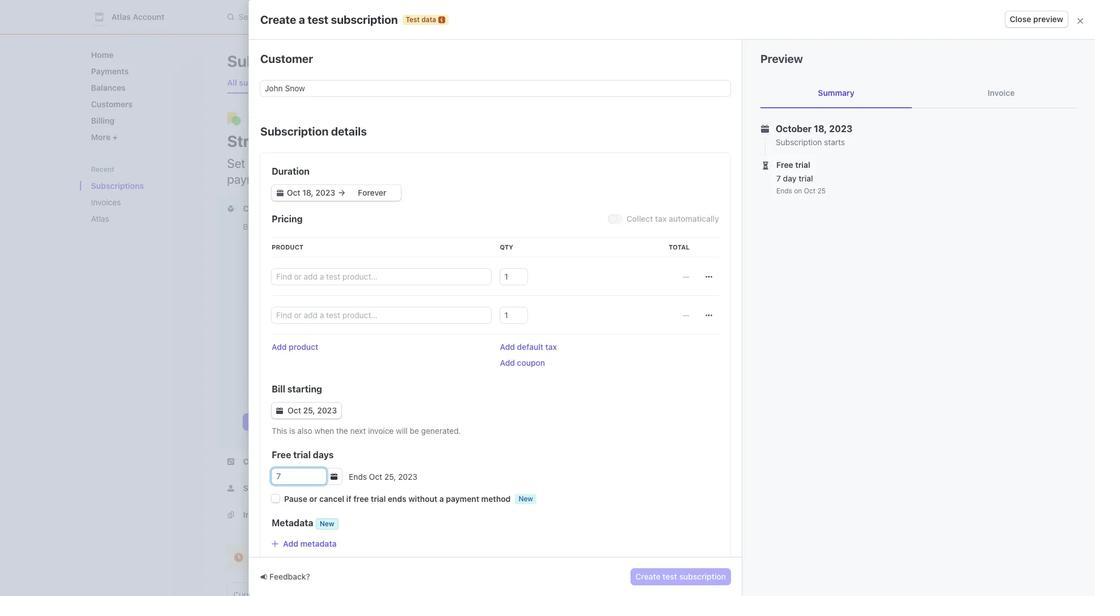 Task type: locate. For each thing, give the bounding box(es) containing it.
escalating
[[324, 260, 362, 270]]

pricing down the choose your pricing model
[[272, 214, 303, 224]]

0 vertical spatial subscription
[[331, 13, 398, 26]]

a inside usage based charge customers based on how much they use in a billing cycle.
[[439, 347, 443, 356]]

create test subscription button
[[631, 569, 731, 585]]

view docs for good-
[[252, 292, 291, 302]]

2 horizontal spatial 2023
[[830, 124, 853, 134]]

subscriptions
[[227, 52, 330, 70], [248, 113, 309, 124], [91, 181, 144, 191]]

test
[[308, 13, 329, 26], [508, 553, 522, 563], [663, 572, 677, 582]]

add for add product
[[272, 342, 287, 352]]

recurring right common
[[384, 222, 417, 231]]

create for create pricing
[[248, 417, 273, 427]]

invoices
[[91, 197, 121, 207]]

0 vertical spatial test
[[406, 15, 420, 24]]

add inside button
[[272, 342, 287, 352]]

svg image up create pricing
[[276, 407, 283, 414]]

ends oct 25, 2023
[[349, 472, 418, 481]]

or right pause
[[309, 494, 317, 504]]

0 vertical spatial the
[[556, 260, 568, 270]]

good-better-best provide a choice of escalating prices, based on tier of service.
[[252, 248, 448, 281]]

atlas inside button
[[111, 12, 131, 22]]

view docs button down cycle.
[[245, 371, 305, 391]]

view docs down cycle.
[[252, 378, 291, 388]]

provide
[[252, 260, 280, 270]]

and inside other pricing model see products and prices guidance to help shape your pricing model.
[[536, 347, 549, 356]]

1 vertical spatial test
[[508, 553, 522, 563]]

filter button
[[752, 53, 792, 69]]

your for integrations
[[268, 553, 284, 563]]

on left how
[[346, 347, 355, 356]]

0 vertical spatial new
[[519, 495, 533, 503]]

when
[[315, 426, 334, 436]]

atlas inside recent element
[[91, 214, 109, 224]]

test up feedback? button
[[250, 553, 265, 563]]

through
[[441, 553, 470, 563]]

by
[[545, 260, 554, 270]]

1 vertical spatial test
[[307, 78, 323, 87]]

the right by
[[556, 260, 568, 270]]

1 horizontal spatial new
[[519, 495, 533, 503]]

seat based determine price by the number of people using a subscription.
[[485, 248, 664, 281]]

clocks right with
[[525, 553, 549, 563]]

add for add metadata
[[283, 539, 298, 549]]

0 vertical spatial model
[[323, 204, 348, 213]]

manage up globally.
[[288, 156, 332, 171]]

subscription
[[260, 125, 329, 138], [776, 137, 822, 147]]

based right prices,
[[391, 260, 413, 270]]

a inside 'seat based determine price by the number of people using a subscription.'
[[659, 260, 664, 270]]

svg image
[[276, 407, 283, 414], [305, 419, 312, 426]]

price
[[525, 260, 543, 270]]

1 horizontal spatial test
[[508, 553, 522, 563]]

create test subscription
[[636, 572, 726, 582]]

payments inside streamline your billing workflows set up and manage your billing operations to capture more revenue and accept recurring payments globally.
[[227, 172, 280, 187]]

create pricing link
[[243, 414, 317, 430]]

1 horizontal spatial oct
[[369, 472, 382, 481]]

or inside the 0.5% on recurring payments create subscriptions, offer trials or discounts, and effortlessly manage recurring billing.
[[879, 167, 886, 176]]

on up scale
[[794, 187, 802, 195]]

1 vertical spatial model
[[542, 334, 568, 344]]

2 vertical spatial subscriptions
[[91, 181, 144, 191]]

svg image
[[757, 58, 764, 65], [277, 190, 284, 196], [227, 205, 234, 212], [706, 274, 713, 280], [706, 312, 713, 319]]

billing link
[[87, 111, 195, 130]]

1 horizontal spatial manage
[[802, 176, 831, 186]]

create inside button
[[636, 572, 661, 582]]

ends up "free"
[[349, 472, 367, 481]]

—
[[683, 272, 690, 281], [683, 310, 690, 320]]

start,
[[285, 222, 304, 231]]

cycle.
[[276, 358, 297, 368]]

find or add a test product… text field down common
[[272, 269, 491, 285]]

0 horizontal spatial oct
[[288, 406, 301, 415]]

create for create a test subscription
[[260, 13, 296, 26]]

your inside other pricing model see products and prices guidance to help shape your pricing model.
[[663, 347, 680, 356]]

test for test clocks
[[307, 78, 323, 87]]

test clocks link
[[302, 75, 354, 91]]

to left capture
[[456, 156, 466, 171]]

payments link
[[87, 62, 195, 81]]

view for usage based
[[252, 378, 270, 388]]

1 vertical spatial billing
[[770, 137, 793, 147]]

0 horizontal spatial new
[[320, 520, 335, 528]]

charge
[[252, 347, 279, 356]]

manage inside the 0.5% on recurring payments create subscriptions, offer trials or discounts, and effortlessly manage recurring billing.
[[802, 176, 831, 186]]

generated.
[[421, 426, 461, 436]]

billing scale
[[759, 198, 805, 208]]

day
[[783, 174, 797, 183]]

model
[[323, 204, 348, 213], [542, 334, 568, 344]]

view docs button down the service.
[[245, 285, 305, 305]]

a right 'without'
[[440, 494, 444, 504]]

25, up 'ends'
[[385, 472, 396, 481]]

1 vertical spatial payments
[[227, 172, 280, 187]]

2 horizontal spatial test
[[663, 572, 677, 582]]

1 vertical spatial clocks
[[525, 553, 549, 563]]

ends down effortlessly at the top right
[[777, 187, 793, 195]]

0 vertical spatial billing
[[91, 116, 115, 125]]

based right product
[[322, 347, 344, 356]]

tab list
[[223, 73, 971, 94], [761, 78, 1077, 108], [227, 583, 971, 596]]

tab list containing all subscriptions
[[223, 73, 971, 94]]

your right "shape"
[[663, 347, 680, 356]]

1 vertical spatial manage
[[802, 176, 831, 186]]

view left "bill"
[[252, 378, 270, 388]]

model up prices
[[542, 334, 568, 344]]

svg image inside oct 25, 2023 button
[[276, 407, 283, 414]]

of down best
[[315, 260, 322, 270]]

1 vertical spatial oct
[[288, 406, 301, 415]]

0 horizontal spatial atlas
[[91, 214, 109, 224]]

0 vertical spatial to
[[456, 156, 466, 171]]

1 horizontal spatial svg image
[[305, 419, 312, 426]]

docs down cycle.
[[272, 378, 291, 388]]

Pause or cancel if free trial ends without a payment method checkbox
[[272, 495, 280, 503]]

manage up 25
[[802, 176, 831, 186]]

view docs
[[252, 292, 291, 302], [485, 292, 523, 302], [252, 378, 291, 388]]

2 — from the top
[[683, 310, 690, 320]]

Find or add a test product… text field
[[272, 269, 491, 285], [272, 308, 491, 323]]

oct up is
[[288, 406, 301, 415]]

if
[[346, 494, 352, 504]]

atlas
[[111, 12, 131, 22], [91, 214, 109, 224]]

subscription up duration
[[260, 125, 329, 138]]

view down subscription.
[[485, 292, 503, 302]]

add coupon button
[[500, 357, 545, 369]]

balances link
[[87, 78, 195, 97]]

create for create test subscription
[[636, 572, 661, 582]]

add down products
[[500, 358, 515, 368]]

add coupon
[[500, 358, 545, 368]]

add up cycle.
[[272, 342, 287, 352]]

0 vertical spatial 25,
[[303, 406, 315, 415]]

1 horizontal spatial pricing
[[759, 113, 790, 124]]

1 vertical spatial atlas
[[91, 214, 109, 224]]

None text field
[[500, 269, 527, 285], [500, 308, 527, 323], [500, 269, 527, 285], [500, 308, 527, 323]]

oct left 25
[[804, 187, 816, 195]]

oct inside button
[[288, 406, 301, 415]]

0 vertical spatial svg image
[[276, 407, 283, 414]]

view docs button
[[245, 285, 305, 305], [478, 285, 537, 305], [245, 371, 305, 391]]

0 horizontal spatial tax
[[546, 342, 557, 352]]

0 horizontal spatial to
[[456, 156, 466, 171]]

1 vertical spatial tax
[[546, 342, 557, 352]]

billing up the more
[[91, 116, 115, 125]]

2 vertical spatial test
[[663, 572, 677, 582]]

on left tier
[[415, 260, 424, 270]]

0 vertical spatial tax
[[655, 214, 667, 224]]

0 vertical spatial or
[[879, 167, 886, 176]]

add right "see" at the bottom of the page
[[500, 342, 515, 352]]

pricing up the billing starter
[[759, 113, 790, 124]]

your up you
[[275, 204, 292, 213]]

2023 up pause or cancel if free trial ends without a payment method
[[398, 472, 418, 481]]

1 vertical spatial free
[[272, 450, 291, 460]]

1 horizontal spatial atlas
[[111, 12, 131, 22]]

1 horizontal spatial subscription
[[680, 572, 726, 582]]

test inside button
[[663, 572, 677, 582]]

of right tier
[[441, 260, 448, 270]]

1 — from the top
[[683, 272, 690, 281]]

25, up 'also'
[[303, 406, 315, 415]]

all subscriptions link
[[223, 75, 296, 91]]

payments down the up
[[227, 172, 280, 187]]

0 horizontal spatial pricing
[[272, 214, 303, 224]]

billing for billing
[[91, 116, 115, 125]]

manage
[[288, 156, 332, 171], [802, 176, 831, 186]]

2 of from the left
[[441, 260, 448, 270]]

1 horizontal spatial model
[[542, 334, 568, 344]]

1 vertical spatial or
[[309, 494, 317, 504]]

free
[[354, 494, 369, 504]]

0 horizontal spatial svg image
[[276, 407, 283, 414]]

end date field
[[346, 187, 399, 199]]

based inside 'seat based determine price by the number of people using a subscription.'
[[506, 248, 532, 258]]

0 horizontal spatial 2023
[[317, 406, 337, 415]]

view down the service.
[[252, 292, 270, 302]]

october
[[776, 124, 812, 134]]

1 vertical spatial svg image
[[305, 419, 312, 426]]

the left next
[[336, 426, 348, 436]]

simulate
[[347, 553, 378, 563]]

1 find or add a test product… text field from the top
[[272, 269, 491, 285]]

based
[[506, 248, 532, 258], [391, 260, 413, 270], [281, 334, 307, 344], [322, 347, 344, 356]]

your for billing
[[311, 132, 344, 150]]

a right using
[[659, 260, 664, 270]]

0 horizontal spatial payments
[[227, 172, 280, 187]]

None number field
[[272, 469, 326, 485]]

1 horizontal spatial free
[[777, 160, 794, 170]]

0 horizontal spatial the
[[336, 426, 348, 436]]

1 horizontal spatial subscription
[[776, 137, 822, 147]]

svg image up 'also'
[[305, 419, 312, 426]]

close preview
[[1010, 14, 1064, 24]]

new up metadata
[[320, 520, 335, 528]]

model up about
[[323, 204, 348, 213]]

0 vertical spatial ends
[[777, 187, 793, 195]]

billing inside "core navigation links" element
[[91, 116, 115, 125]]

0 vertical spatial payments
[[827, 153, 862, 162]]

oct
[[804, 187, 816, 195], [288, 406, 301, 415], [369, 472, 382, 481]]

oct inside free trial 7 day trial ends on oct 25
[[804, 187, 816, 195]]

free trial days
[[272, 450, 334, 460]]

2023 up when
[[317, 406, 337, 415]]

2023 up starts
[[830, 124, 853, 134]]

atlas left account
[[111, 12, 131, 22]]

svg image inside the create pricing link
[[305, 419, 312, 426]]

subscriptions up invoices
[[91, 181, 144, 191]]

view docs down subscription.
[[485, 292, 523, 302]]

test down customer
[[307, 78, 323, 87]]

free up day
[[777, 160, 794, 170]]

view docs down the service.
[[252, 292, 291, 302]]

find or add a test product… text field up much
[[272, 308, 491, 323]]

0 vertical spatial test
[[308, 13, 329, 26]]

on right 0.5%
[[780, 153, 789, 162]]

to
[[456, 156, 466, 171], [612, 347, 619, 356]]

test data
[[406, 15, 436, 24]]

0 horizontal spatial free
[[272, 450, 291, 460]]

atlas for atlas
[[91, 214, 109, 224]]

3 of from the left
[[601, 260, 608, 270]]

0 vertical spatial oct
[[804, 187, 816, 195]]

0 horizontal spatial model
[[323, 204, 348, 213]]

0 vertical spatial subscriptions
[[227, 52, 330, 70]]

1 vertical spatial ends
[[349, 472, 367, 481]]

qty
[[500, 243, 514, 251]]

0 horizontal spatial ends
[[349, 472, 367, 481]]

ends
[[388, 494, 407, 504]]

0 vertical spatial 2023
[[830, 124, 853, 134]]

1 horizontal spatial test
[[307, 78, 323, 87]]

next
[[350, 426, 366, 436]]

product
[[289, 342, 318, 352]]

collect
[[627, 214, 653, 224]]

of
[[315, 260, 322, 270], [441, 260, 448, 270], [601, 260, 608, 270]]

test left data
[[406, 15, 420, 24]]

test
[[532, 35, 547, 42]]

docs down subscription.
[[505, 292, 523, 302]]

to left help
[[612, 347, 619, 356]]

0 vertical spatial atlas
[[111, 12, 131, 22]]

help
[[621, 347, 637, 356]]

1 horizontal spatial to
[[612, 347, 619, 356]]

2 vertical spatial 2023
[[398, 472, 418, 481]]

view docs button down subscription.
[[478, 285, 537, 305]]

1 vertical spatial subscription
[[680, 572, 726, 582]]

docs for best
[[272, 292, 291, 302]]

on inside the 0.5% on recurring payments create subscriptions, offer trials or discounts, and effortlessly manage recurring billing.
[[780, 153, 789, 162]]

and up 'coupon'
[[536, 347, 549, 356]]

2023 inside button
[[317, 406, 337, 415]]

guidance
[[576, 347, 610, 356]]

2 horizontal spatial test
[[406, 15, 420, 24]]

a right in
[[439, 347, 443, 356]]

new right the method
[[519, 495, 533, 503]]

your up globally.
[[311, 132, 344, 150]]

see
[[485, 347, 499, 356]]

billing
[[347, 132, 392, 150], [361, 156, 393, 171], [252, 358, 274, 368], [380, 553, 402, 563]]

0 vertical spatial free
[[777, 160, 794, 170]]

billing inside usage based charge customers based on how much they use in a billing cycle.
[[252, 358, 274, 368]]

streamline
[[227, 132, 307, 150]]

or right the 'trials'
[[879, 167, 886, 176]]

subscriptions up streamline
[[248, 113, 309, 124]]

test clocks
[[307, 78, 350, 87]]

1 vertical spatial to
[[612, 347, 619, 356]]

2 horizontal spatial oct
[[804, 187, 816, 195]]

0 horizontal spatial of
[[315, 260, 322, 270]]

metadata
[[272, 518, 314, 528]]

1 vertical spatial find or add a test product… text field
[[272, 308, 491, 323]]

best
[[309, 248, 327, 258]]

7
[[777, 174, 781, 183]]

on
[[780, 153, 789, 162], [794, 187, 802, 195], [415, 260, 424, 270], [346, 347, 355, 356]]

recurring right accept
[[653, 156, 701, 171]]

your inside dropdown button
[[275, 204, 292, 213]]

billing down effortlessly at the top right
[[759, 198, 782, 208]]

add down "metadata"
[[283, 539, 298, 549]]

Find or add a test customer… text field
[[260, 81, 731, 96]]

subscriptions up subscriptions
[[227, 52, 330, 70]]

tax
[[655, 214, 667, 224], [546, 342, 557, 352]]

2 vertical spatial billing
[[759, 198, 782, 208]]

billing.
[[869, 176, 893, 186]]

billing starter
[[770, 137, 822, 147]]

of left people
[[601, 260, 608, 270]]

free inside free trial 7 day trial ends on oct 25
[[777, 160, 794, 170]]

subscription
[[331, 13, 398, 26], [680, 572, 726, 582]]

0 horizontal spatial clocks
[[325, 78, 350, 87]]

view docs for usage
[[252, 378, 291, 388]]

2 vertical spatial oct
[[369, 472, 382, 481]]

without
[[409, 494, 438, 504]]

0 vertical spatial —
[[683, 272, 690, 281]]

0 horizontal spatial manage
[[288, 156, 332, 171]]

1 horizontal spatial the
[[556, 260, 568, 270]]

0 horizontal spatial test
[[250, 553, 265, 563]]

service.
[[252, 272, 281, 281]]

tab list containing summary
[[761, 78, 1077, 108]]

1 horizontal spatial ends
[[777, 187, 793, 195]]

view docs for seat
[[485, 292, 523, 302]]

tax right collect
[[655, 214, 667, 224]]

docs for charge
[[272, 378, 291, 388]]

manage inside streamline your billing workflows set up and manage your billing operations to capture more revenue and accept recurring payments globally.
[[288, 156, 332, 171]]

ends
[[777, 187, 793, 195], [349, 472, 367, 481]]

and right discounts,
[[929, 167, 942, 176]]

add default tax button
[[500, 342, 557, 353]]

view
[[252, 292, 270, 302], [485, 292, 503, 302], [252, 378, 270, 388]]

0 vertical spatial find or add a test product… text field
[[272, 269, 491, 285]]

all
[[227, 78, 237, 87]]

view docs button for charge
[[245, 371, 305, 391]]

0 horizontal spatial subscription
[[331, 13, 398, 26]]

free for free trial 7 day trial ends on oct 25
[[777, 160, 794, 170]]

payments up the offer
[[827, 153, 862, 162]]

your up feedback? button
[[268, 553, 284, 563]]

0 horizontal spatial 25,
[[303, 406, 315, 415]]

starting
[[288, 384, 322, 394]]

free down this
[[272, 450, 291, 460]]

— for first find or add a test product… text box from the bottom
[[683, 310, 690, 320]]

1 vertical spatial 2023
[[317, 406, 337, 415]]

docs down the service.
[[272, 292, 291, 302]]

balances
[[91, 83, 126, 92]]

oct up pause or cancel if free trial ends without a payment method
[[369, 472, 382, 481]]

1 vertical spatial the
[[336, 426, 348, 436]]

clocks up details in the left of the page
[[325, 78, 350, 87]]

subscription down october
[[776, 137, 822, 147]]

0 vertical spatial manage
[[288, 156, 332, 171]]

test your integrations and simulate billing scenarios through time with test clocks .
[[250, 553, 551, 563]]

add metadata button
[[272, 539, 337, 549]]

2023 inside october 18, 2023 subscription starts
[[830, 124, 853, 134]]

1 horizontal spatial or
[[879, 167, 886, 176]]

pause
[[284, 494, 307, 504]]

atlas down invoices
[[91, 214, 109, 224]]

and right the up
[[265, 156, 285, 171]]

determine
[[485, 260, 523, 270]]

billing down october
[[770, 137, 793, 147]]

view docs button for determine
[[478, 285, 537, 305]]

based up the price
[[506, 248, 532, 258]]

1 horizontal spatial 2023
[[398, 472, 418, 481]]

trial
[[796, 160, 811, 170], [799, 174, 813, 183], [293, 450, 311, 460], [371, 494, 386, 504]]

data
[[422, 15, 436, 24]]

how
[[357, 347, 373, 356]]

payments
[[91, 66, 129, 76]]

2 horizontal spatial of
[[601, 260, 608, 270]]

to inside other pricing model see products and prices guidance to help shape your pricing model.
[[612, 347, 619, 356]]

view docs button for best
[[245, 285, 305, 305]]

1 horizontal spatial of
[[441, 260, 448, 270]]

model inside dropdown button
[[323, 204, 348, 213]]

tax right 'default'
[[546, 342, 557, 352]]

effortlessly
[[759, 176, 800, 186]]

a down better-
[[282, 260, 286, 270]]

0 horizontal spatial test
[[308, 13, 329, 26]]



Task type: describe. For each thing, give the bounding box(es) containing it.
invoice
[[368, 426, 394, 436]]

october 18, 2023 subscription starts
[[776, 124, 853, 147]]

core navigation links element
[[87, 45, 195, 146]]

with
[[490, 553, 506, 563]]

1 of from the left
[[315, 260, 322, 270]]

trial left days
[[293, 450, 311, 460]]

this
[[272, 426, 287, 436]]

model inside other pricing model see products and prices guidance to help shape your pricing model.
[[542, 334, 568, 344]]

good-
[[252, 248, 279, 258]]

default
[[517, 342, 544, 352]]

data
[[548, 35, 564, 42]]

recent element
[[80, 176, 205, 228]]

billing for billing starter
[[770, 137, 793, 147]]

summary link
[[761, 78, 912, 108]]

your for pricing
[[275, 204, 292, 213]]

1 vertical spatial pricing
[[272, 214, 303, 224]]

trial up day
[[796, 160, 811, 170]]

add metadata
[[283, 539, 337, 549]]

accept
[[613, 156, 650, 171]]

trial right "free"
[[371, 494, 386, 504]]

globally.
[[283, 172, 327, 187]]

0 horizontal spatial or
[[309, 494, 317, 504]]

docs for determine
[[505, 292, 523, 302]]

collect tax automatically
[[627, 214, 719, 224]]

tax inside button
[[546, 342, 557, 352]]

before
[[243, 222, 267, 231]]

atlas for atlas account
[[111, 12, 131, 22]]

seat
[[485, 248, 504, 258]]

trials
[[859, 167, 877, 176]]

add product
[[272, 342, 318, 352]]

18,
[[814, 124, 827, 134]]

this is also when the next invoice will be generated.
[[272, 426, 461, 436]]

subscriptions inside recent element
[[91, 181, 144, 191]]

add product button
[[272, 342, 318, 353]]

usage
[[252, 334, 279, 344]]

before you start, learn about common recurring pricing models.
[[243, 222, 475, 231]]

choose your pricing model button
[[227, 203, 350, 214]]

in
[[430, 347, 437, 356]]

starts
[[824, 137, 845, 147]]

pricing inside choose your pricing model dropdown button
[[294, 204, 321, 213]]

atlas account
[[111, 12, 164, 22]]

recurring inside streamline your billing workflows set up and manage your billing operations to capture more revenue and accept recurring payments globally.
[[653, 156, 701, 171]]

is
[[289, 426, 295, 436]]

trial right day
[[799, 174, 813, 183]]

method
[[482, 494, 511, 504]]

metadata
[[300, 539, 337, 549]]

feedback?
[[270, 572, 310, 582]]

tier
[[427, 260, 439, 270]]

subscription inside button
[[680, 572, 726, 582]]

recent navigation links element
[[80, 165, 205, 228]]

on inside usage based charge customers based on how much they use in a billing cycle.
[[346, 347, 355, 356]]

subscriptions
[[239, 78, 291, 87]]

based up customers
[[281, 334, 307, 344]]

home
[[91, 50, 114, 60]]

usage based charge customers based on how much they use in a billing cycle.
[[252, 334, 443, 368]]

number
[[570, 260, 598, 270]]

Search search field
[[220, 7, 540, 28]]

preview
[[761, 52, 803, 65]]

set
[[227, 156, 245, 171]]

0 horizontal spatial subscription
[[260, 125, 329, 138]]

test for test data
[[406, 15, 420, 24]]

free for free trial days
[[272, 450, 291, 460]]

close
[[1010, 14, 1032, 24]]

search
[[239, 12, 265, 22]]

to inside streamline your billing workflows set up and manage your billing operations to capture more revenue and accept recurring payments globally.
[[456, 156, 466, 171]]

duration
[[272, 166, 310, 176]]

1 horizontal spatial tax
[[655, 214, 667, 224]]

streamline your billing workflows set up and manage your billing operations to capture more revenue and accept recurring payments globally.
[[227, 132, 701, 187]]

will
[[396, 426, 408, 436]]

1 vertical spatial 25,
[[385, 472, 396, 481]]

0 vertical spatial pricing
[[759, 113, 790, 124]]

2 vertical spatial test
[[250, 553, 265, 563]]

start date field
[[285, 187, 338, 199]]

your down details in the left of the page
[[334, 156, 358, 171]]

a inside good-better-best provide a choice of escalating prices, based on tier of service.
[[282, 260, 286, 270]]

recent
[[91, 165, 114, 174]]

.
[[549, 553, 551, 563]]

1 horizontal spatial clocks
[[525, 553, 549, 563]]

add for add coupon
[[500, 358, 515, 368]]

based inside good-better-best provide a choice of escalating prices, based on tier of service.
[[391, 260, 413, 270]]

prices
[[551, 347, 574, 356]]

subscriptions link
[[87, 176, 180, 195]]

much
[[375, 347, 395, 356]]

view for seat based
[[485, 292, 503, 302]]

total
[[669, 243, 690, 251]]

oct 25, 2023
[[288, 406, 337, 415]]

about
[[326, 222, 348, 231]]

1 vertical spatial new
[[320, 520, 335, 528]]

on inside free trial 7 day trial ends on oct 25
[[794, 187, 802, 195]]

capture
[[469, 156, 510, 171]]

models.
[[446, 222, 475, 231]]

svg image for create pricing
[[305, 419, 312, 426]]

2023 for 25,
[[317, 406, 337, 415]]

products
[[501, 347, 533, 356]]

choose your pricing model
[[243, 204, 348, 213]]

the inside 'seat based determine price by the number of people using a subscription.'
[[556, 260, 568, 270]]

add default tax
[[500, 342, 557, 352]]

svg image for oct 25, 2023
[[276, 407, 283, 414]]

up
[[248, 156, 262, 171]]

ends inside free trial 7 day trial ends on oct 25
[[777, 187, 793, 195]]

billing for billing scale
[[759, 198, 782, 208]]

— for first find or add a test product… text box from the top
[[683, 272, 690, 281]]

people
[[610, 260, 635, 270]]

and down metadata
[[332, 553, 345, 563]]

svg image inside 'filter' popup button
[[757, 58, 764, 65]]

scenarios
[[404, 553, 439, 563]]

create inside the 0.5% on recurring payments create subscriptions, offer trials or discounts, and effortlessly manage recurring billing.
[[759, 167, 783, 176]]

scale
[[784, 198, 805, 208]]

subscriptions,
[[786, 167, 837, 176]]

revenue
[[544, 156, 587, 171]]

model.
[[512, 358, 537, 368]]

also
[[298, 426, 312, 436]]

free trial 7 day trial ends on oct 25
[[777, 160, 826, 195]]

on inside good-better-best provide a choice of escalating prices, based on tier of service.
[[415, 260, 424, 270]]

customer
[[260, 52, 313, 65]]

and inside the 0.5% on recurring payments create subscriptions, offer trials or discounts, and effortlessly manage recurring billing.
[[929, 167, 942, 176]]

of inside 'seat based determine price by the number of people using a subscription.'
[[601, 260, 608, 270]]

payments inside the 0.5% on recurring payments create subscriptions, offer trials or discounts, and effortlessly manage recurring billing.
[[827, 153, 862, 162]]

integrations
[[286, 553, 329, 563]]

0 vertical spatial clocks
[[325, 78, 350, 87]]

invoice link
[[926, 78, 1077, 108]]

time
[[472, 553, 488, 563]]

svg image inside choose your pricing model dropdown button
[[227, 205, 234, 212]]

add for add default tax
[[500, 342, 515, 352]]

use
[[415, 347, 428, 356]]

2023 for 18,
[[830, 124, 853, 134]]

subscription inside october 18, 2023 subscription starts
[[776, 137, 822, 147]]

workflows
[[396, 132, 473, 150]]

atlas account button
[[91, 9, 176, 25]]

more
[[91, 132, 113, 142]]

be
[[410, 426, 419, 436]]

recurring left billing.
[[833, 176, 867, 186]]

1 vertical spatial subscriptions
[[248, 113, 309, 124]]

customers
[[91, 99, 133, 109]]

view for good-better-best
[[252, 292, 270, 302]]

recurring up subscriptions,
[[791, 153, 825, 162]]

2 find or add a test product… text field from the top
[[272, 308, 491, 323]]

and left accept
[[590, 156, 610, 171]]

other pricing model see products and prices guidance to help shape your pricing model.
[[485, 334, 680, 368]]

a up customer
[[299, 13, 305, 26]]

25, inside oct 25, 2023 button
[[303, 406, 315, 415]]

pricing inside the create pricing link
[[275, 417, 301, 427]]



Task type: vqa. For each thing, say whether or not it's contained in the screenshot.


